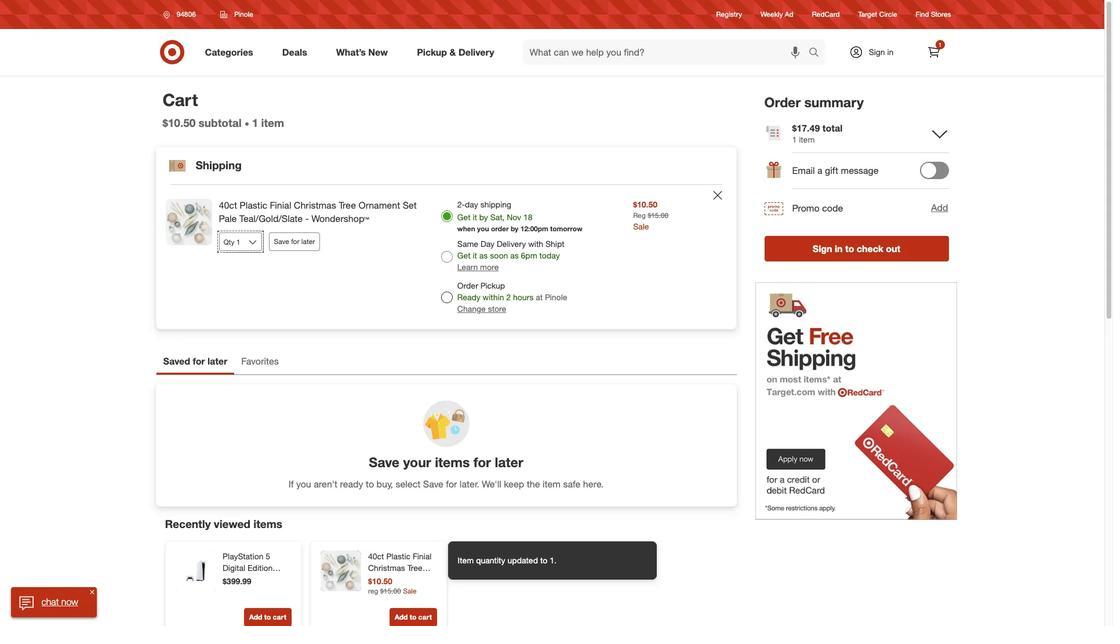 Task type: locate. For each thing, give the bounding box(es) containing it.
item down $17.49
[[799, 134, 815, 144]]

pickup up the 'within'
[[481, 281, 505, 291]]

for
[[291, 237, 300, 246], [193, 356, 205, 367], [474, 454, 491, 470], [446, 478, 457, 490]]

$10.50
[[163, 116, 196, 129], [633, 200, 658, 210], [368, 577, 392, 587]]

sign for sign in to check out
[[813, 243, 833, 254]]

40ct plastic finial christmas tree ornament set - wondershop™ link
[[368, 551, 435, 596]]

for left later.
[[446, 478, 457, 490]]

2 add to cart button from the left
[[389, 609, 437, 626]]

sale
[[633, 221, 649, 231], [403, 587, 417, 596]]

tomorrow
[[550, 225, 583, 233]]

set left 2- at the top
[[403, 200, 417, 211]]

promo
[[793, 202, 820, 214]]

item right subtotal
[[261, 116, 284, 129]]

1 horizontal spatial pickup
[[481, 281, 505, 291]]

shipping
[[481, 200, 512, 210]]

sale up add to cart
[[403, 587, 417, 596]]

for down "teal/gold/slate"
[[291, 237, 300, 246]]

0 horizontal spatial save
[[274, 237, 289, 246]]

1 vertical spatial -
[[421, 575, 424, 585]]

items up 5
[[254, 517, 282, 531]]

0 horizontal spatial 40ct
[[219, 200, 237, 211]]

-
[[305, 213, 309, 225], [421, 575, 424, 585]]

2 vertical spatial $10.50
[[368, 577, 392, 587]]

0 horizontal spatial pinole
[[234, 10, 253, 19]]

playstation 5 digital edition console image
[[175, 551, 215, 592], [175, 551, 215, 592]]

to down edition
[[264, 613, 271, 622]]

get free shipping on hundreds of thousands of items* with target redcard. apply now for a credit or debit redcard. *some restrictions apply. image
[[755, 282, 957, 520]]

when
[[458, 225, 475, 233]]

1 horizontal spatial add
[[394, 613, 408, 622]]

2 horizontal spatial item
[[799, 134, 815, 144]]

0 vertical spatial pickup
[[417, 46, 447, 58]]

0 horizontal spatial items
[[254, 517, 282, 531]]

18
[[524, 212, 533, 222]]

set
[[403, 200, 417, 211], [407, 575, 419, 585]]

1
[[939, 41, 942, 48], [252, 116, 258, 129], [793, 134, 797, 144]]

0 horizontal spatial by
[[480, 212, 488, 222]]

add inside button
[[932, 202, 949, 214]]

1 vertical spatial $10.50
[[633, 200, 658, 210]]

1 down $17.49
[[793, 134, 797, 144]]

1 it from the top
[[473, 212, 477, 222]]

0 horizontal spatial sale
[[403, 587, 417, 596]]

in down circle
[[888, 47, 894, 57]]

0 vertical spatial get
[[458, 212, 471, 222]]

order up ready
[[458, 281, 478, 291]]

0 horizontal spatial sign
[[813, 243, 833, 254]]

ornament inside 40ct plastic finial christmas tree ornament set pale teal/gold/slate - wondershop™
[[359, 200, 400, 211]]

plastic up "teal/gold/slate"
[[240, 200, 267, 211]]

ornament inside 40ct plastic finial christmas tree ornament set - wondershop™
[[368, 575, 404, 585]]

0 horizontal spatial you
[[296, 478, 311, 490]]

weekly
[[761, 10, 783, 19]]

same
[[458, 239, 479, 249]]

12:00pm
[[521, 225, 549, 233]]

as left 6pm
[[510, 251, 519, 261]]

0 horizontal spatial plastic
[[240, 200, 267, 211]]

$15.00 right "reg"
[[648, 211, 669, 220]]

0 vertical spatial in
[[888, 47, 894, 57]]

sale down "reg"
[[633, 221, 649, 231]]

cart down 40ct plastic finial christmas tree ornament set - wondershop™ link
[[418, 613, 432, 622]]

40ct plastic finial christmas tree ornament set - wondershop™ image
[[320, 551, 361, 592], [320, 551, 361, 592]]

code
[[823, 202, 844, 214]]

0 horizontal spatial later
[[208, 356, 227, 367]]

1 vertical spatial 1
[[252, 116, 258, 129]]

to
[[846, 243, 855, 254], [366, 478, 374, 490], [540, 556, 548, 566], [264, 613, 271, 622], [410, 613, 416, 622]]

the
[[527, 478, 540, 490]]

1 vertical spatial sale
[[403, 587, 417, 596]]

in inside button
[[835, 243, 843, 254]]

40ct inside 40ct plastic finial christmas tree ornament set pale teal/gold/slate - wondershop™
[[219, 200, 237, 211]]

2 cart from the left
[[418, 613, 432, 622]]

1 horizontal spatial save
[[369, 454, 400, 470]]

sign in to check out button
[[765, 236, 949, 261]]

it inside same day delivery with shipt get it as soon as 6pm today learn more
[[473, 251, 477, 261]]

1 horizontal spatial as
[[510, 251, 519, 261]]

tree inside 40ct plastic finial christmas tree ornament set pale teal/gold/slate - wondershop™
[[339, 200, 356, 211]]

item quantity updated to 1.
[[458, 556, 557, 566]]

edition
[[247, 563, 273, 573]]

get up when
[[458, 212, 471, 222]]

40ct plastic finial christmas tree ornament set - wondershop™
[[368, 552, 431, 596]]

1 horizontal spatial add to cart button
[[389, 609, 437, 626]]

later up keep on the bottom left of the page
[[495, 454, 524, 470]]

1 vertical spatial it
[[473, 251, 477, 261]]

1 horizontal spatial finial
[[413, 552, 431, 562]]

0 vertical spatial order
[[765, 94, 801, 110]]

add to cart button for 40ct plastic finial christmas tree ornament set - wondershop™
[[389, 609, 437, 626]]

1 vertical spatial you
[[296, 478, 311, 490]]

save your items for later
[[369, 454, 524, 470]]

as down the day
[[480, 251, 488, 261]]

finial for wondershop™
[[413, 552, 431, 562]]

1 horizontal spatial cart
[[418, 613, 432, 622]]

0 vertical spatial wondershop™
[[312, 213, 369, 225]]

2 horizontal spatial $10.50
[[633, 200, 658, 210]]

finial
[[270, 200, 291, 211], [413, 552, 431, 562]]

favorites link
[[234, 350, 286, 375]]

wondershop™ up add to cart
[[368, 587, 419, 596]]

1 get from the top
[[458, 212, 471, 222]]

christmas up $10.50 reg $15.00 sale
[[368, 563, 405, 573]]

1 vertical spatial items
[[254, 517, 282, 531]]

change
[[458, 304, 486, 314]]

sale inside $10.50 reg $15.00 sale
[[403, 587, 417, 596]]

you up the day
[[477, 225, 489, 233]]

1 vertical spatial finial
[[413, 552, 431, 562]]

40ct up $10.50 reg $15.00 sale
[[368, 552, 384, 562]]

2 it from the top
[[473, 251, 477, 261]]

0 vertical spatial 40ct
[[219, 200, 237, 211]]

0 vertical spatial later
[[301, 237, 315, 246]]

add for add to cart
[[394, 613, 408, 622]]

0 horizontal spatial christmas
[[294, 200, 336, 211]]

$15.00 inside $10.50 reg $15.00 sale
[[648, 211, 669, 220]]

0 horizontal spatial tree
[[339, 200, 356, 211]]

1 cart from the left
[[273, 613, 286, 622]]

1 down stores
[[939, 41, 942, 48]]

later for save for later
[[301, 237, 315, 246]]

$399.99
[[222, 577, 251, 587]]

1 inside "$17.49 total 1 item"
[[793, 134, 797, 144]]

2 horizontal spatial 1
[[939, 41, 942, 48]]

viewed
[[214, 517, 251, 531]]

0 vertical spatial christmas
[[294, 200, 336, 211]]

redcard link
[[812, 10, 840, 19]]

tree
[[339, 200, 356, 211], [407, 563, 422, 573]]

0 vertical spatial plastic
[[240, 200, 267, 211]]

- right $10.50 reg $15.00 sale
[[421, 575, 424, 585]]

0 vertical spatial sign
[[869, 47, 885, 57]]

0 vertical spatial items
[[435, 454, 470, 470]]

40ct for 40ct plastic finial christmas tree ornament set pale teal/gold/slate - wondershop™
[[219, 200, 237, 211]]

1 horizontal spatial tree
[[407, 563, 422, 573]]

delivery inside same day delivery with shipt get it as soon as 6pm today learn more
[[497, 239, 526, 249]]

tree for wondershop™
[[407, 563, 422, 573]]

save inside "button"
[[274, 237, 289, 246]]

order
[[765, 94, 801, 110], [458, 281, 478, 291]]

0 vertical spatial it
[[473, 212, 477, 222]]

set inside 40ct plastic finial christmas tree ornament set pale teal/gold/slate - wondershop™
[[403, 200, 417, 211]]

0 vertical spatial sale
[[633, 221, 649, 231]]

0 horizontal spatial $15.00
[[380, 587, 401, 596]]

0 horizontal spatial pickup
[[417, 46, 447, 58]]

to left buy,
[[366, 478, 374, 490]]

set inside 40ct plastic finial christmas tree ornament set - wondershop™
[[407, 575, 419, 585]]

finial inside 40ct plastic finial christmas tree ornament set pale teal/gold/slate - wondershop™
[[270, 200, 291, 211]]

$10.50 up reg
[[368, 577, 392, 587]]

chat
[[41, 596, 59, 608]]

day
[[481, 239, 495, 249]]

None radio
[[441, 211, 453, 222], [441, 251, 453, 263], [441, 211, 453, 222], [441, 251, 453, 263]]

1 vertical spatial item
[[799, 134, 815, 144]]

0 vertical spatial -
[[305, 213, 309, 225]]

delivery for day
[[497, 239, 526, 249]]

pickup left the &
[[417, 46, 447, 58]]

get up learn
[[458, 251, 471, 261]]

what's
[[336, 46, 366, 58]]

add to cart button down $10.50 reg $15.00 sale
[[389, 609, 437, 626]]

sign inside button
[[813, 243, 833, 254]]

save down "teal/gold/slate"
[[274, 237, 289, 246]]

$15.00
[[648, 211, 669, 220], [380, 587, 401, 596]]

pinole up 'categories' link
[[234, 10, 253, 19]]

0 vertical spatial delivery
[[459, 46, 494, 58]]

items for your
[[435, 454, 470, 470]]

save up buy,
[[369, 454, 400, 470]]

1 vertical spatial in
[[835, 243, 843, 254]]

saved for later
[[163, 356, 227, 367]]

search button
[[804, 39, 831, 67]]

0 horizontal spatial finial
[[270, 200, 291, 211]]

1 vertical spatial order
[[458, 281, 478, 291]]

you right if
[[296, 478, 311, 490]]

later down 40ct plastic finial christmas tree ornament set pale teal/gold/slate - wondershop™
[[301, 237, 315, 246]]

sign down target circle link
[[869, 47, 885, 57]]

at
[[536, 292, 543, 302]]

1 vertical spatial wondershop™
[[368, 587, 419, 596]]

shipping
[[196, 158, 242, 171]]

1 horizontal spatial you
[[477, 225, 489, 233]]

pinole right at
[[545, 292, 567, 302]]

ad
[[785, 10, 794, 19]]

by left the sat,
[[480, 212, 488, 222]]

$10.50 inside $10.50 reg $15.00 sale
[[368, 577, 392, 587]]

plastic up $10.50 reg $15.00 sale
[[386, 552, 410, 562]]

within
[[483, 292, 504, 302]]

find stores link
[[916, 10, 951, 19]]

by
[[480, 212, 488, 222], [511, 225, 519, 233]]

for up we'll
[[474, 454, 491, 470]]

1 horizontal spatial items
[[435, 454, 470, 470]]

0 horizontal spatial order
[[458, 281, 478, 291]]

in
[[888, 47, 894, 57], [835, 243, 843, 254]]

1 vertical spatial christmas
[[368, 563, 405, 573]]

for right the saved
[[193, 356, 205, 367]]

1 vertical spatial later
[[208, 356, 227, 367]]

pinole
[[234, 10, 253, 19], [545, 292, 567, 302]]

plastic inside 40ct plastic finial christmas tree ornament set - wondershop™
[[386, 552, 410, 562]]

item
[[261, 116, 284, 129], [799, 134, 815, 144], [543, 478, 561, 490]]

to left check
[[846, 243, 855, 254]]

christmas up save for later
[[294, 200, 336, 211]]

recently
[[165, 517, 211, 531]]

$10.50 down cart
[[163, 116, 196, 129]]

$399.99 add to cart
[[222, 577, 286, 622]]

cart item ready to fulfill group
[[156, 185, 736, 329]]

order inside order pickup ready within 2 hours at pinole change store
[[458, 281, 478, 291]]

in left check
[[835, 243, 843, 254]]

0 horizontal spatial in
[[835, 243, 843, 254]]

0 horizontal spatial delivery
[[459, 46, 494, 58]]

christmas inside 40ct plastic finial christmas tree ornament set pale teal/gold/slate - wondershop™
[[294, 200, 336, 211]]

delivery right the &
[[459, 46, 494, 58]]

0 vertical spatial you
[[477, 225, 489, 233]]

0 horizontal spatial cart
[[273, 613, 286, 622]]

ornament
[[359, 200, 400, 211], [368, 575, 404, 585]]

order up $17.49
[[765, 94, 801, 110]]

store
[[488, 304, 506, 314]]

plastic for pale
[[240, 200, 267, 211]]

1 horizontal spatial 40ct
[[368, 552, 384, 562]]

pickup & delivery link
[[407, 39, 509, 65]]

finial inside 40ct plastic finial christmas tree ornament set - wondershop™
[[413, 552, 431, 562]]

0 vertical spatial tree
[[339, 200, 356, 211]]

1 horizontal spatial order
[[765, 94, 801, 110]]

1 vertical spatial delivery
[[497, 239, 526, 249]]

pickup inside order pickup ready within 2 hours at pinole change store
[[481, 281, 505, 291]]

1 vertical spatial sign
[[813, 243, 833, 254]]

0 horizontal spatial $10.50
[[163, 116, 196, 129]]

buy,
[[377, 478, 393, 490]]

search
[[804, 47, 831, 59]]

pale
[[219, 213, 237, 225]]

later inside "button"
[[301, 237, 315, 246]]

sign down promo code
[[813, 243, 833, 254]]

40ct inside 40ct plastic finial christmas tree ornament set - wondershop™
[[368, 552, 384, 562]]

sale inside $10.50 reg $15.00 sale
[[633, 221, 649, 231]]

2 vertical spatial save
[[423, 478, 444, 490]]

2 vertical spatial 1
[[793, 134, 797, 144]]

1 right subtotal
[[252, 116, 258, 129]]

in for sign in to check out
[[835, 243, 843, 254]]

same day delivery with shipt get it as soon as 6pm today learn more
[[458, 239, 565, 272]]

plastic for -
[[386, 552, 410, 562]]

save right select
[[423, 478, 444, 490]]

$15.00 for $10.50 reg $15.00 sale
[[380, 587, 401, 596]]

later right the saved
[[208, 356, 227, 367]]

set up add to cart
[[407, 575, 419, 585]]

add inside the $399.99 add to cart
[[249, 613, 262, 622]]

$15.00 inside $10.50 reg $15.00 sale
[[380, 587, 401, 596]]

to inside the $399.99 add to cart
[[264, 613, 271, 622]]

hours
[[513, 292, 534, 302]]

finial up "teal/gold/slate"
[[270, 200, 291, 211]]

christmas for teal/gold/slate
[[294, 200, 336, 211]]

40ct up pale
[[219, 200, 237, 211]]

1 vertical spatial by
[[511, 225, 519, 233]]

1 horizontal spatial in
[[888, 47, 894, 57]]

wondershop™ up save for later
[[312, 213, 369, 225]]

ready
[[458, 292, 481, 302]]

items up the if you aren't ready to buy, select save for later. we'll keep the item safe here.
[[435, 454, 470, 470]]

delivery up the "soon"
[[497, 239, 526, 249]]

1 horizontal spatial $10.50
[[368, 577, 392, 587]]

it down "day"
[[473, 212, 477, 222]]

1 vertical spatial tree
[[407, 563, 422, 573]]

teal/gold/slate
[[239, 213, 303, 225]]

order pickup ready within 2 hours at pinole change store
[[458, 281, 567, 314]]

if you aren't ready to buy, select save for later. we'll keep the item safe here.
[[289, 478, 604, 490]]

- up save for later
[[305, 213, 309, 225]]

1 horizontal spatial plastic
[[386, 552, 410, 562]]

christmas inside 40ct plastic finial christmas tree ornament set - wondershop™
[[368, 563, 405, 573]]

1 horizontal spatial delivery
[[497, 239, 526, 249]]

quantity
[[476, 556, 506, 566]]

2 as from the left
[[510, 251, 519, 261]]

$15.00 right reg
[[380, 587, 401, 596]]

0 horizontal spatial 1
[[252, 116, 258, 129]]

- inside 40ct plastic finial christmas tree ornament set pale teal/gold/slate - wondershop™
[[305, 213, 309, 225]]

0 vertical spatial $15.00
[[648, 211, 669, 220]]

1 horizontal spatial pinole
[[545, 292, 567, 302]]

1 vertical spatial set
[[407, 575, 419, 585]]

chat now button
[[11, 588, 97, 618]]

0 horizontal spatial -
[[305, 213, 309, 225]]

$10.50 inside $10.50 reg $15.00 sale
[[633, 200, 658, 210]]

1 vertical spatial get
[[458, 251, 471, 261]]

Store pickup radio
[[441, 292, 453, 304]]

0 vertical spatial by
[[480, 212, 488, 222]]

1 add to cart button from the left
[[244, 609, 291, 626]]

tree inside 40ct plastic finial christmas tree ornament set - wondershop™
[[407, 563, 422, 573]]

save for save for later
[[274, 237, 289, 246]]

set for 40ct plastic finial christmas tree ornament set - wondershop™
[[407, 575, 419, 585]]

$10.50 reg $15.00 sale
[[633, 200, 669, 231]]

for inside "button"
[[291, 237, 300, 246]]

0 horizontal spatial add
[[249, 613, 262, 622]]

you
[[477, 225, 489, 233], [296, 478, 311, 490]]

1 vertical spatial pickup
[[481, 281, 505, 291]]

1 horizontal spatial christmas
[[368, 563, 405, 573]]

it up the learn more button
[[473, 251, 477, 261]]

later
[[301, 237, 315, 246], [208, 356, 227, 367], [495, 454, 524, 470]]

0 horizontal spatial as
[[480, 251, 488, 261]]

2 get from the top
[[458, 251, 471, 261]]

it
[[473, 212, 477, 222], [473, 251, 477, 261]]

1 vertical spatial plastic
[[386, 552, 410, 562]]

cart inside button
[[418, 613, 432, 622]]

2
[[507, 292, 511, 302]]

0 horizontal spatial item
[[261, 116, 284, 129]]

plastic inside 40ct plastic finial christmas tree ornament set pale teal/gold/slate - wondershop™
[[240, 200, 267, 211]]

1 vertical spatial pinole
[[545, 292, 567, 302]]

later.
[[460, 478, 479, 490]]

finial up $10.50 reg $15.00 sale
[[413, 552, 431, 562]]

select
[[396, 478, 421, 490]]

item right the on the bottom
[[543, 478, 561, 490]]

1 horizontal spatial sign
[[869, 47, 885, 57]]

cart down playstation 5 digital edition console link
[[273, 613, 286, 622]]

0 vertical spatial save
[[274, 237, 289, 246]]

safe
[[563, 478, 581, 490]]

1 vertical spatial save
[[369, 454, 400, 470]]

2 horizontal spatial later
[[495, 454, 524, 470]]

1 horizontal spatial $15.00
[[648, 211, 669, 220]]

$10.50 up "reg"
[[633, 200, 658, 210]]

by down nov on the top of the page
[[511, 225, 519, 233]]

add to cart button down $399.99
[[244, 609, 291, 626]]

0 vertical spatial $10.50
[[163, 116, 196, 129]]



Task type: vqa. For each thing, say whether or not it's contained in the screenshot.
gifts to the left
no



Task type: describe. For each thing, give the bounding box(es) containing it.
summary
[[805, 94, 864, 110]]

94806 button
[[156, 4, 208, 25]]

out
[[886, 243, 901, 254]]

gift
[[825, 165, 839, 176]]

cart inside the $399.99 add to cart
[[273, 613, 286, 622]]

item
[[458, 556, 474, 566]]

subtotal
[[199, 116, 242, 129]]

to down $10.50 reg $15.00 sale
[[410, 613, 416, 622]]

favorites
[[241, 356, 279, 367]]

redcard
[[812, 10, 840, 19]]

promo code
[[793, 202, 844, 214]]

save for later
[[274, 237, 315, 246]]

ornament for 40ct plastic finial christmas tree ornament set - wondershop™
[[368, 575, 404, 585]]

40ct plastic finial christmas tree ornament set pale teal/gold/slate - wondershop™
[[219, 200, 417, 225]]

email
[[793, 165, 815, 176]]

1.
[[550, 556, 557, 566]]

we'll
[[482, 478, 502, 490]]

ornament for 40ct plastic finial christmas tree ornament set pale teal/gold/slate - wondershop™
[[359, 200, 400, 211]]

save for later button
[[269, 233, 320, 251]]

weekly ad
[[761, 10, 794, 19]]

save for save your items for later
[[369, 454, 400, 470]]

40ct plastic finial christmas tree ornament set pale teal/gold/slate - wondershop&#8482; image
[[166, 199, 212, 246]]

check
[[857, 243, 884, 254]]

2-
[[458, 200, 465, 210]]

$17.49
[[793, 122, 820, 134]]

1 link
[[921, 39, 947, 65]]

items for viewed
[[254, 517, 282, 531]]

your
[[403, 454, 431, 470]]

sat,
[[491, 212, 505, 222]]

sign in link
[[840, 39, 912, 65]]

find
[[916, 10, 930, 19]]

ready
[[340, 478, 363, 490]]

- inside 40ct plastic finial christmas tree ornament set - wondershop™
[[421, 575, 424, 585]]

sign for sign in
[[869, 47, 885, 57]]

order for order summary
[[765, 94, 801, 110]]

order for order pickup ready within 2 hours at pinole change store
[[458, 281, 478, 291]]

1 as from the left
[[480, 251, 488, 261]]

you inside 2-day shipping get it by sat, nov 18 when you order by 12:00pm tomorrow
[[477, 225, 489, 233]]

sign in
[[869, 47, 894, 57]]

in for sign in
[[888, 47, 894, 57]]

2 horizontal spatial save
[[423, 478, 444, 490]]

categories link
[[195, 39, 268, 65]]

learn more button
[[458, 262, 499, 273]]

What can we help you find? suggestions appear below search field
[[523, 39, 812, 65]]

christmas for wondershop™
[[368, 563, 405, 573]]

it inside 2-day shipping get it by sat, nov 18 when you order by 12:00pm tomorrow
[[473, 212, 477, 222]]

registry
[[717, 10, 742, 19]]

to inside button
[[846, 243, 855, 254]]

$10.50 for reg
[[633, 200, 658, 210]]

target circle
[[859, 10, 898, 19]]

saved for later link
[[156, 350, 234, 375]]

get inside 2-day shipping get it by sat, nov 18 when you order by 12:00pm tomorrow
[[458, 212, 471, 222]]

soon
[[490, 251, 508, 261]]

sign in to check out
[[813, 243, 901, 254]]

$10.50 subtotal
[[163, 116, 242, 129]]

more
[[480, 262, 499, 272]]

add to cart button for playstation 5 digital edition console
[[244, 609, 291, 626]]

wondershop™ inside 40ct plastic finial christmas tree ornament set - wondershop™
[[368, 587, 419, 596]]

2 vertical spatial later
[[495, 454, 524, 470]]

circle
[[880, 10, 898, 19]]

$10.50 for reg
[[368, 577, 392, 587]]

40ct for 40ct plastic finial christmas tree ornament set - wondershop™
[[368, 552, 384, 562]]

shipt
[[546, 239, 565, 249]]

today
[[540, 251, 560, 261]]

5
[[266, 552, 270, 562]]

nov
[[507, 212, 521, 222]]

new
[[369, 46, 388, 58]]

1 for 1
[[939, 41, 942, 48]]

set for 40ct plastic finial christmas tree ornament set pale teal/gold/slate - wondershop™
[[403, 200, 417, 211]]

day
[[465, 200, 478, 210]]

sale for $10.50 reg $15.00 sale
[[403, 587, 417, 596]]

deals link
[[272, 39, 322, 65]]

find stores
[[916, 10, 951, 19]]

pinole button
[[213, 4, 261, 25]]

with
[[528, 239, 544, 249]]

message
[[841, 165, 879, 176]]

target
[[859, 10, 878, 19]]

chat now dialog
[[11, 588, 97, 618]]

reg
[[368, 587, 378, 596]]

categories
[[205, 46, 253, 58]]

0 vertical spatial item
[[261, 116, 284, 129]]

$10.50 for subtotal
[[163, 116, 196, 129]]

sale for $10.50 reg $15.00 sale
[[633, 221, 649, 231]]

saved
[[163, 356, 190, 367]]

total
[[823, 122, 843, 134]]

what's new link
[[326, 39, 403, 65]]

item inside "$17.49 total 1 item"
[[799, 134, 815, 144]]

finial for teal/gold/slate
[[270, 200, 291, 211]]

target circle link
[[859, 10, 898, 19]]

2 vertical spatial item
[[543, 478, 561, 490]]

order
[[491, 225, 509, 233]]

chat now
[[41, 596, 78, 608]]

$10.50 reg $15.00 sale
[[368, 577, 417, 596]]

registry link
[[717, 10, 742, 19]]

pickup & delivery
[[417, 46, 494, 58]]

a
[[818, 165, 823, 176]]

weekly ad link
[[761, 10, 794, 19]]

add for add
[[932, 202, 949, 214]]

1 for 1 item
[[252, 116, 258, 129]]

recently viewed items
[[165, 517, 282, 531]]

&
[[450, 46, 456, 58]]

pinole inside 'pinole' dropdown button
[[234, 10, 253, 19]]

2-day shipping get it by sat, nov 18 when you order by 12:00pm tomorrow
[[458, 200, 583, 233]]

$17.49 total 1 item
[[793, 122, 843, 144]]

$15.00 for $10.50 reg $15.00 sale
[[648, 211, 669, 220]]

stores
[[931, 10, 951, 19]]

if
[[289, 478, 294, 490]]

tree for teal/gold/slate
[[339, 200, 356, 211]]

reg
[[633, 211, 646, 220]]

aren't
[[314, 478, 338, 490]]

1 item
[[252, 116, 284, 129]]

add to cart
[[394, 613, 432, 622]]

delivery for &
[[459, 46, 494, 58]]

get inside same day delivery with shipt get it as soon as 6pm today learn more
[[458, 251, 471, 261]]

94806
[[177, 10, 196, 19]]

console
[[222, 575, 252, 585]]

email a gift message
[[793, 165, 879, 176]]

cart
[[163, 89, 198, 110]]

to left '1.'
[[540, 556, 548, 566]]

wondershop™ inside 40ct plastic finial christmas tree ornament set pale teal/gold/slate - wondershop™
[[312, 213, 369, 225]]

playstation 5 digital edition console link
[[222, 551, 289, 585]]

later for saved for later
[[208, 356, 227, 367]]

pinole inside order pickup ready within 2 hours at pinole change store
[[545, 292, 567, 302]]

✕
[[90, 589, 94, 596]]



